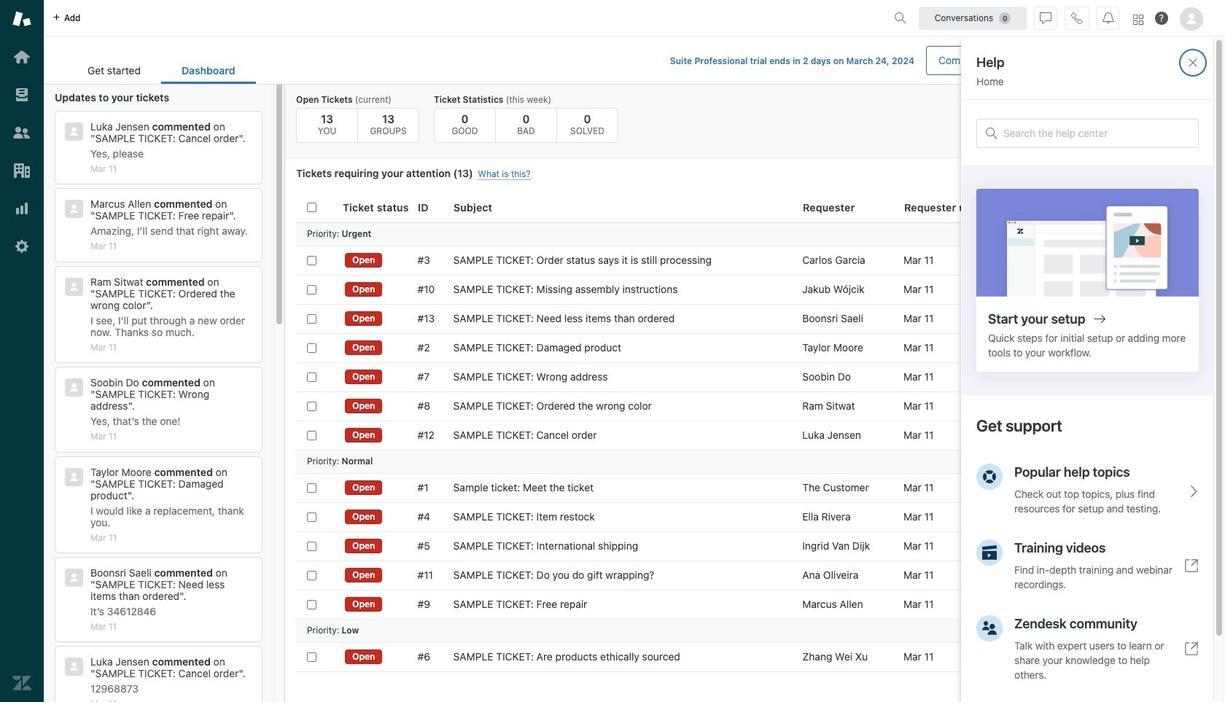 Task type: describe. For each thing, give the bounding box(es) containing it.
zendesk image
[[12, 674, 31, 693]]

get help image
[[1156, 12, 1169, 25]]

zendesk products image
[[1134, 14, 1144, 24]]

zendesk support image
[[12, 9, 31, 28]]

admin image
[[12, 237, 31, 256]]

button displays agent's chat status as invisible. image
[[1040, 12, 1052, 24]]

reporting image
[[12, 199, 31, 218]]

views image
[[12, 85, 31, 104]]



Task type: locate. For each thing, give the bounding box(es) containing it.
Select All Tickets checkbox
[[307, 203, 317, 212]]

organizations image
[[12, 161, 31, 180]]

tab
[[67, 57, 161, 84]]

main element
[[0, 0, 44, 703]]

tab list
[[67, 57, 256, 84]]

notifications image
[[1103, 12, 1115, 24]]

None checkbox
[[307, 314, 317, 324], [307, 343, 317, 353], [307, 372, 317, 382], [307, 431, 317, 440], [307, 483, 317, 493], [307, 513, 317, 522], [307, 571, 317, 580], [307, 653, 317, 662], [307, 314, 317, 324], [307, 343, 317, 353], [307, 372, 317, 382], [307, 431, 317, 440], [307, 483, 317, 493], [307, 513, 317, 522], [307, 571, 317, 580], [307, 653, 317, 662]]

customers image
[[12, 123, 31, 142]]

None checkbox
[[307, 256, 317, 265], [307, 285, 317, 294], [307, 402, 317, 411], [307, 542, 317, 551], [307, 600, 317, 610], [307, 256, 317, 265], [307, 285, 317, 294], [307, 402, 317, 411], [307, 542, 317, 551], [307, 600, 317, 610]]

grid
[[285, 193, 1226, 703]]

March 24, 2024 text field
[[847, 55, 915, 66]]

get started image
[[12, 47, 31, 66]]



